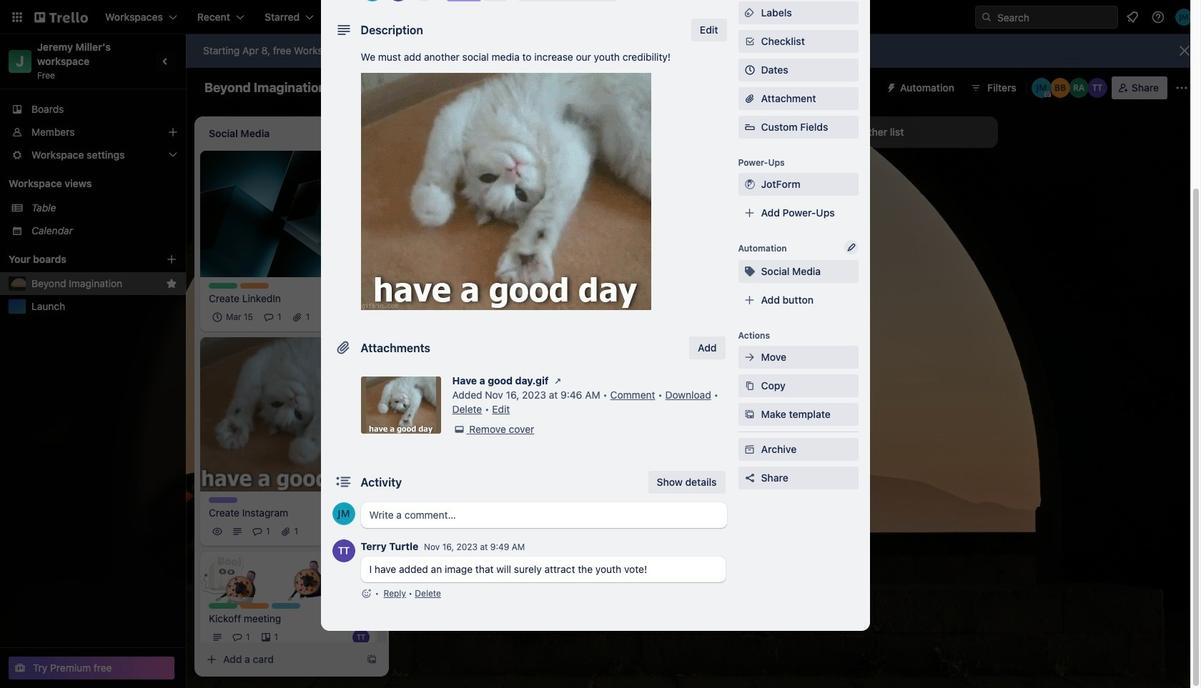 Task type: vqa. For each thing, say whether or not it's contained in the screenshot.
Jeremy Miller (jeremymiller198) image to the middle
yes



Task type: locate. For each thing, give the bounding box(es) containing it.
1 vertical spatial jeremy miller (jeremymiller198) image
[[332, 503, 355, 525]]

None checkbox
[[209, 309, 257, 326]]

1 vertical spatial create from template… image
[[366, 654, 377, 666]]

1 horizontal spatial jeremy miller (jeremymiller198) image
[[1032, 78, 1052, 98]]

Board name text field
[[197, 77, 333, 99]]

jeremy miller (jeremymiller198) image
[[1175, 9, 1193, 26], [543, 334, 561, 352], [352, 523, 370, 541]]

color: green, title: none image
[[209, 283, 237, 289], [209, 603, 237, 609]]

sm image
[[880, 77, 900, 97], [551, 374, 565, 388], [742, 443, 757, 457]]

jeremy miller (jeremymiller198) image
[[1032, 78, 1052, 98], [332, 503, 355, 525]]

color: green, title: none image left color: orange, title: none image in the left of the page
[[209, 603, 237, 609]]

0 notifications image
[[1124, 9, 1141, 26]]

sm image
[[742, 6, 757, 20], [742, 177, 757, 192], [742, 265, 757, 279], [742, 350, 757, 365], [742, 379, 757, 393], [742, 408, 757, 422], [452, 423, 467, 437]]

0 vertical spatial jeremy miller (jeremymiller198) image
[[1032, 78, 1052, 98]]

0 horizontal spatial sm image
[[551, 374, 565, 388]]

1 horizontal spatial sm image
[[742, 443, 757, 457]]

0 horizontal spatial create from template… image
[[366, 654, 377, 666]]

0 vertical spatial color: purple, title: none image
[[446, 0, 481, 1]]

Write a comment text field
[[361, 503, 727, 528]]

jeremy miller (jeremymiller198) image right open information menu icon at right
[[1175, 9, 1193, 26]]

your boards with 2 items element
[[9, 251, 144, 268]]

2 horizontal spatial sm image
[[880, 77, 900, 97]]

1 vertical spatial color: purple, title: none image
[[209, 498, 237, 503]]

color: green, title: none image left color: orange, title: none icon
[[209, 283, 237, 289]]

customize views image
[[553, 81, 567, 95]]

2 color: green, title: none image from the top
[[209, 603, 237, 609]]

add board image
[[166, 254, 177, 265]]

primary element
[[0, 0, 1201, 34]]

0 vertical spatial color: green, title: none image
[[209, 283, 237, 289]]

1 vertical spatial color: green, title: none image
[[209, 603, 237, 609]]

search image
[[981, 11, 992, 23]]

terry turtle (terryturtle) image
[[1087, 78, 1107, 98], [523, 334, 541, 352], [332, 523, 350, 541], [352, 629, 370, 646]]

1 vertical spatial jeremy miller (jeremymiller198) image
[[543, 334, 561, 352]]

1 horizontal spatial create from template… image
[[772, 387, 784, 398]]

color: sky, title: "sparkling" element
[[272, 603, 300, 609]]

bob builder (bobbuilder40) image
[[1050, 78, 1070, 98]]

0 vertical spatial terry turtle (terryturtle) image
[[352, 309, 370, 326]]

create from template… image
[[772, 387, 784, 398], [366, 654, 377, 666]]

back to home image
[[34, 6, 88, 29]]

1 color: green, title: none image from the top
[[209, 283, 237, 289]]

1 vertical spatial terry turtle (terryturtle) image
[[332, 540, 355, 563]]

0 horizontal spatial jeremy miller (jeremymiller198) image
[[332, 503, 355, 525]]

2 horizontal spatial jeremy miller (jeremymiller198) image
[[1175, 9, 1193, 26]]

1 vertical spatial sm image
[[551, 374, 565, 388]]

color: orange, title: none image
[[240, 283, 269, 289]]

terry turtle (terryturtle) image
[[352, 309, 370, 326], [332, 540, 355, 563]]

None checkbox
[[432, 294, 507, 312]]

color: orange, title: none image
[[240, 603, 269, 609]]

color: green, title: none image for color: orange, title: none image in the left of the page
[[209, 603, 237, 609]]

0 vertical spatial jeremy miller (jeremymiller198) image
[[1175, 9, 1193, 26]]

jeremy miller (jeremymiller198) image up add reaction image
[[352, 523, 370, 541]]

color: purple, title: none image
[[446, 0, 481, 1], [209, 498, 237, 503]]

jeremy miller (jeremymiller198) image left ruby anderson (rubyanderson7) icon at the left
[[543, 334, 561, 352]]

0 horizontal spatial jeremy miller (jeremymiller198) image
[[352, 523, 370, 541]]

0 vertical spatial create from template… image
[[772, 387, 784, 398]]



Task type: describe. For each thing, give the bounding box(es) containing it.
open information menu image
[[1151, 10, 1165, 24]]

have\_a\_good\_day.gif image
[[361, 73, 651, 310]]

1 horizontal spatial jeremy miller (jeremymiller198) image
[[543, 334, 561, 352]]

color: bold red, title: "thoughts" element
[[412, 369, 440, 374]]

edit card image
[[357, 344, 368, 355]]

Search field
[[992, 6, 1117, 28]]

2 vertical spatial jeremy miller (jeremymiller198) image
[[352, 523, 370, 541]]

add reaction image
[[361, 587, 372, 601]]

starred icon image
[[166, 278, 177, 290]]

0 horizontal spatial color: purple, title: none image
[[209, 498, 237, 503]]

show menu image
[[1175, 81, 1189, 95]]

ruby anderson (rubyanderson7) image
[[563, 334, 581, 352]]

2 vertical spatial sm image
[[742, 443, 757, 457]]

ruby anderson (rubyanderson7) image
[[1069, 78, 1089, 98]]

1 horizontal spatial color: purple, title: none image
[[446, 0, 481, 1]]

0 vertical spatial sm image
[[880, 77, 900, 97]]

color: green, title: none image for color: orange, title: none icon
[[209, 283, 237, 289]]



